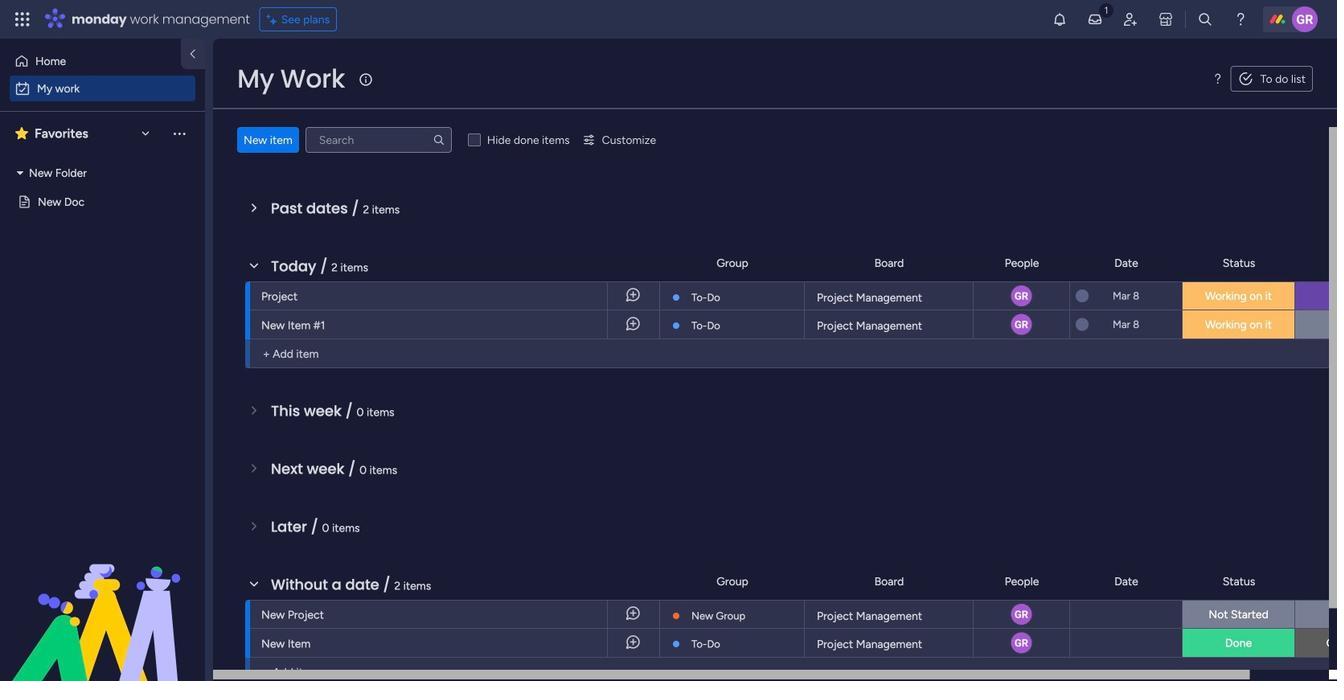 Task type: vqa. For each thing, say whether or not it's contained in the screenshot.
'Menu' icon
yes



Task type: locate. For each thing, give the bounding box(es) containing it.
menu image
[[1212, 72, 1225, 85]]

option
[[10, 48, 171, 74], [10, 76, 195, 101]]

1 vertical spatial option
[[10, 76, 195, 101]]

invite members image
[[1123, 11, 1139, 27]]

v2 star 2 image
[[15, 124, 28, 143]]

notifications image
[[1052, 11, 1068, 27]]

favorites options image
[[171, 125, 187, 141]]

Filter dashboard by text search field
[[306, 127, 452, 153]]

0 vertical spatial option
[[10, 48, 171, 74]]

None search field
[[306, 127, 452, 153]]

see plans image
[[267, 10, 281, 28]]

2 option from the top
[[10, 76, 195, 101]]

list box
[[0, 155, 205, 313]]



Task type: describe. For each thing, give the bounding box(es) containing it.
lottie animation element
[[0, 519, 205, 681]]

caret down image
[[17, 167, 23, 179]]

public board image
[[17, 194, 32, 210]]

monday marketplace image
[[1158, 11, 1174, 27]]

search image
[[433, 134, 445, 146]]

search everything image
[[1198, 11, 1214, 27]]

greg robinson image
[[1010, 631, 1034, 655]]

help image
[[1233, 11, 1249, 27]]

1 option from the top
[[10, 48, 171, 74]]

1 image
[[1100, 1, 1114, 19]]

update feed image
[[1088, 11, 1104, 27]]

lottie animation image
[[0, 519, 205, 681]]

greg robinson image
[[1293, 6, 1318, 32]]

select product image
[[14, 11, 31, 27]]



